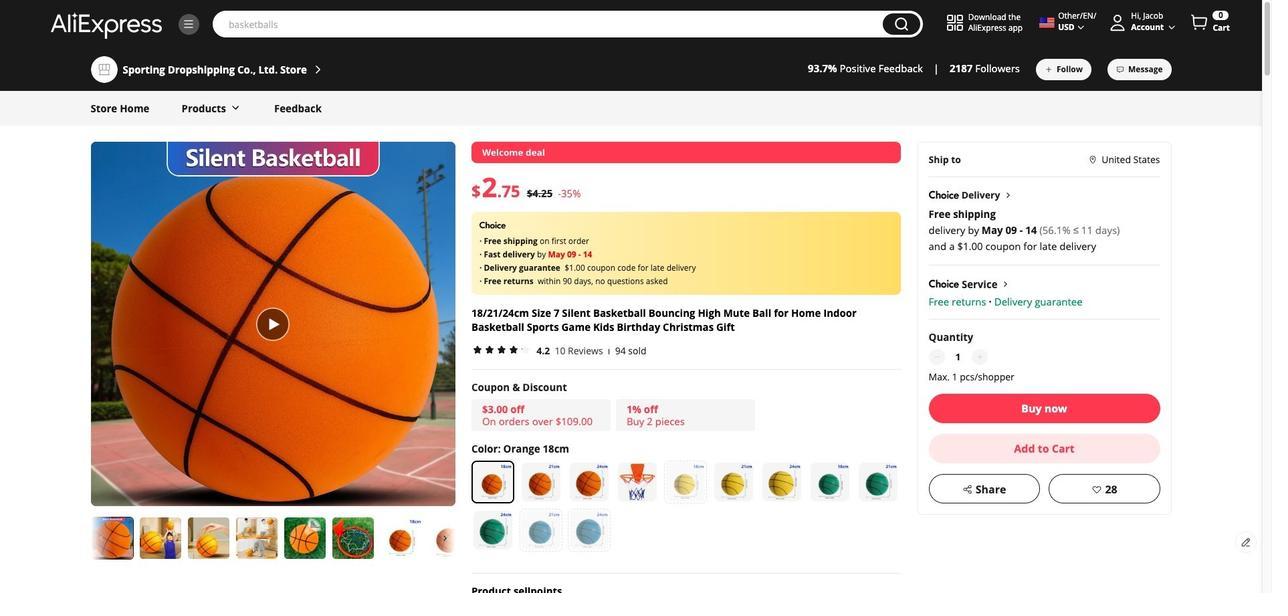 Task type: describe. For each thing, give the bounding box(es) containing it.
basketballs text field
[[222, 17, 876, 31]]



Task type: locate. For each thing, give the bounding box(es) containing it.
None button
[[883, 13, 920, 35]]

None text field
[[948, 349, 969, 365]]

1sqid_b image
[[183, 18, 195, 30]]



Task type: vqa. For each thing, say whether or not it's contained in the screenshot.
returns
no



